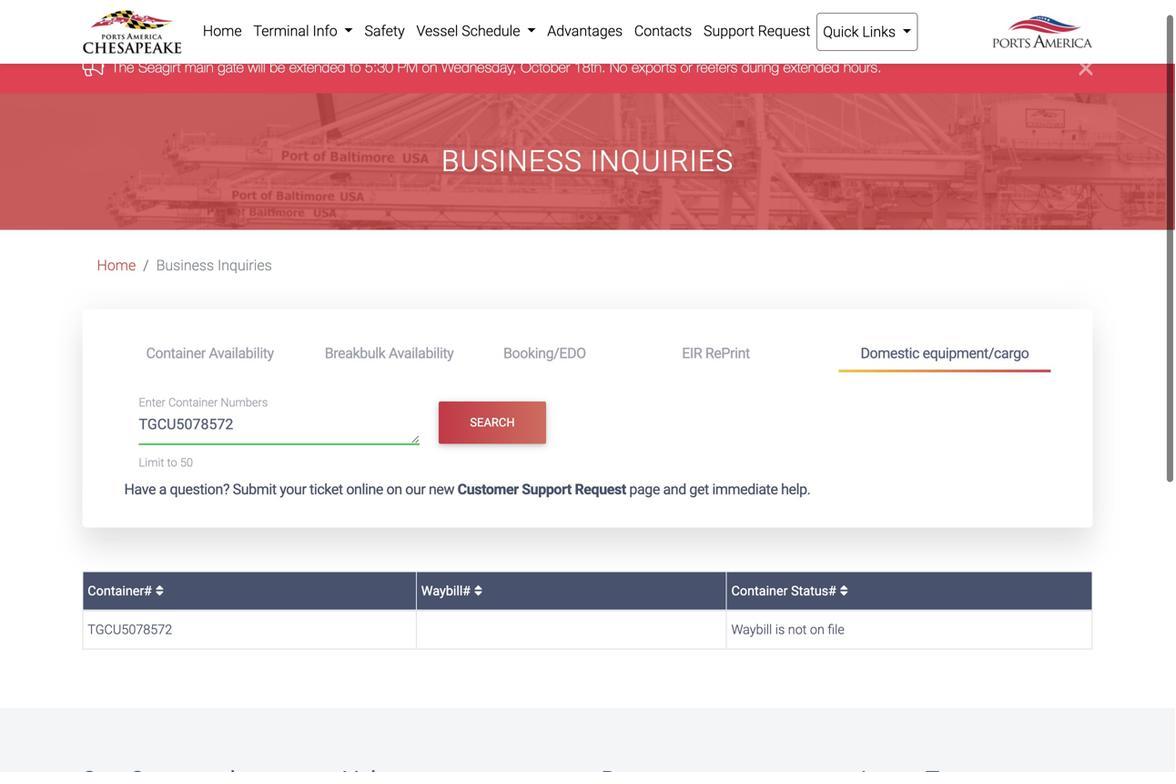 Task type: vqa. For each thing, say whether or not it's contained in the screenshot.
Analytics link
no



Task type: describe. For each thing, give the bounding box(es) containing it.
5:30
[[365, 39, 394, 56]]

container status#
[[732, 564, 840, 579]]

sort image for waybill#
[[474, 565, 483, 578]]

submit
[[233, 462, 277, 479]]

schedule
[[462, 22, 520, 40]]

is
[[776, 603, 785, 618]]

breakbulk availability
[[325, 325, 454, 343]]

request
[[758, 22, 811, 40]]

terminal info
[[254, 22, 341, 40]]

reprint
[[706, 325, 750, 343]]

availability for container availability
[[209, 325, 274, 343]]

contacts
[[635, 22, 692, 40]]

bullhorn image
[[82, 38, 112, 57]]

wednesday,
[[442, 39, 517, 56]]

reefers
[[697, 39, 738, 56]]

business inquiries
[[442, 125, 734, 159]]

search
[[470, 397, 515, 410]]

eir
[[682, 325, 702, 343]]

to inside alert
[[350, 39, 361, 56]]

domestic
[[861, 325, 920, 343]]

limit to 50
[[139, 437, 193, 450]]

container for container availability
[[146, 325, 206, 343]]

availability for breakbulk availability
[[389, 325, 454, 343]]

container for container status#
[[732, 564, 788, 579]]

during
[[742, 39, 780, 56]]

1 horizontal spatial home
[[203, 22, 242, 40]]

container# link
[[88, 564, 164, 579]]

0 horizontal spatial to
[[167, 437, 177, 450]]

eir reprint
[[682, 325, 750, 343]]

terminal
[[254, 22, 309, 40]]

or
[[681, 39, 693, 56]]

terminal info link
[[248, 13, 359, 49]]

file
[[828, 603, 845, 618]]

info
[[313, 22, 338, 40]]

search button
[[439, 383, 546, 425]]

breakbulk
[[325, 325, 386, 343]]

will
[[248, 39, 266, 56]]

advantages
[[548, 22, 623, 40]]

pm
[[398, 39, 418, 56]]

booking/edo
[[504, 325, 586, 343]]

have a question? submit your ticket online on our new
[[124, 462, 458, 479]]

ticket
[[310, 462, 343, 479]]

waybill is not on file
[[732, 603, 845, 618]]

domestic equipment/cargo link
[[839, 317, 1051, 354]]

hours.
[[844, 39, 882, 56]]

vessel
[[417, 22, 458, 40]]

container availability link
[[124, 317, 303, 351]]

quick links
[[823, 23, 900, 41]]

the
[[112, 39, 134, 56]]

breakbulk availability link
[[303, 317, 482, 351]]

main
[[185, 39, 214, 56]]

exports
[[632, 39, 677, 56]]

Enter Container Numbers text field
[[139, 394, 420, 425]]

online
[[346, 462, 383, 479]]

eir reprint link
[[660, 317, 839, 351]]

contacts link
[[629, 13, 698, 49]]

advantages link
[[542, 13, 629, 49]]



Task type: locate. For each thing, give the bounding box(es) containing it.
1 vertical spatial container
[[732, 564, 788, 579]]

sort image inside waybill# link
[[474, 565, 483, 578]]

inquiries
[[591, 125, 734, 159]]

to left 5:30
[[350, 39, 361, 56]]

0 horizontal spatial home
[[97, 238, 136, 255]]

gate
[[218, 39, 244, 56]]

2 sort image from the left
[[474, 565, 483, 578]]

1 availability from the left
[[209, 325, 274, 343]]

booking/edo link
[[482, 317, 660, 351]]

1 horizontal spatial to
[[350, 39, 361, 56]]

our
[[405, 462, 426, 479]]

status#
[[791, 564, 837, 579]]

support
[[704, 22, 755, 40]]

1 horizontal spatial extended
[[784, 39, 840, 56]]

0 horizontal spatial on
[[387, 462, 402, 479]]

0 horizontal spatial extended
[[289, 39, 346, 56]]

0 horizontal spatial availability
[[209, 325, 274, 343]]

container availability
[[146, 325, 274, 343]]

not
[[788, 603, 807, 618]]

safety
[[365, 22, 405, 40]]

limit
[[139, 437, 164, 450]]

1 horizontal spatial availability
[[389, 325, 454, 343]]

quick
[[823, 23, 859, 41]]

on right pm
[[422, 39, 437, 56]]

close image
[[1080, 38, 1093, 60]]

quick links link
[[817, 13, 918, 51]]

2 extended from the left
[[784, 39, 840, 56]]

business
[[442, 125, 583, 159]]

sort image inside the container# link
[[156, 565, 164, 578]]

on left file
[[810, 603, 825, 618]]

availability
[[209, 325, 274, 343], [389, 325, 454, 343]]

the seagirt main gate will be extended to 5:30 pm on wednesday, october 18th.  no exports or reefers during extended hours.
[[112, 39, 882, 56]]

a
[[159, 462, 167, 479]]

3 sort image from the left
[[840, 565, 849, 578]]

seagirt
[[138, 39, 181, 56]]

links
[[863, 23, 896, 41]]

extended
[[289, 39, 346, 56], [784, 39, 840, 56]]

equipment/cargo
[[923, 325, 1030, 343]]

0 vertical spatial home
[[203, 22, 242, 40]]

sort image for container status#
[[840, 565, 849, 578]]

container
[[146, 325, 206, 343], [732, 564, 788, 579]]

on inside alert
[[422, 39, 437, 56]]

home
[[203, 22, 242, 40], [97, 238, 136, 255]]

on
[[422, 39, 437, 56], [387, 462, 402, 479], [810, 603, 825, 618]]

availability up enter container numbers text field
[[209, 325, 274, 343]]

1 sort image from the left
[[156, 565, 164, 578]]

extended right be
[[289, 39, 346, 56]]

50
[[180, 437, 193, 450]]

waybill#
[[421, 564, 474, 579]]

2 vertical spatial on
[[810, 603, 825, 618]]

0 vertical spatial container
[[146, 325, 206, 343]]

sort image inside container status# link
[[840, 565, 849, 578]]

1 vertical spatial home
[[97, 238, 136, 255]]

october
[[521, 39, 570, 56]]

container status# link
[[732, 564, 849, 579]]

vessel schedule link
[[411, 13, 542, 49]]

extended right "during"
[[784, 39, 840, 56]]

0 vertical spatial on
[[422, 39, 437, 56]]

2 availability from the left
[[389, 325, 454, 343]]

have
[[124, 462, 156, 479]]

your
[[280, 462, 306, 479]]

to left 50
[[167, 437, 177, 450]]

question?
[[170, 462, 230, 479]]

the seagirt main gate will be extended to 5:30 pm on wednesday, october 18th.  no exports or reefers during extended hours. link
[[112, 39, 882, 56]]

on left our
[[387, 462, 402, 479]]

support request link
[[698, 13, 817, 49]]

0 vertical spatial to
[[350, 39, 361, 56]]

container#
[[88, 564, 156, 579]]

2 horizontal spatial on
[[810, 603, 825, 618]]

sort image for container#
[[156, 565, 164, 578]]

the seagirt main gate will be extended to 5:30 pm on wednesday, october 18th.  no exports or reefers during extended hours. alert
[[0, 23, 1176, 74]]

sort image
[[156, 565, 164, 578], [474, 565, 483, 578], [840, 565, 849, 578]]

1 horizontal spatial on
[[422, 39, 437, 56]]

18th.
[[574, 39, 606, 56]]

safety link
[[359, 13, 411, 49]]

waybill# link
[[421, 564, 483, 579]]

availability right breakbulk
[[389, 325, 454, 343]]

support request
[[704, 22, 811, 40]]

1 extended from the left
[[289, 39, 346, 56]]

no
[[610, 39, 628, 56]]

1 horizontal spatial sort image
[[474, 565, 483, 578]]

waybill
[[732, 603, 773, 618]]

0 horizontal spatial sort image
[[156, 565, 164, 578]]

home link
[[197, 13, 248, 49]]

2 horizontal spatial sort image
[[840, 565, 849, 578]]

vessel schedule
[[417, 22, 524, 40]]

1 vertical spatial on
[[387, 462, 402, 479]]

new
[[429, 462, 454, 479]]

be
[[270, 39, 285, 56]]

1 horizontal spatial container
[[732, 564, 788, 579]]

tgcu5078572
[[88, 603, 172, 618]]

domestic equipment/cargo
[[861, 325, 1030, 343]]

to
[[350, 39, 361, 56], [167, 437, 177, 450]]

0 horizontal spatial container
[[146, 325, 206, 343]]

1 vertical spatial to
[[167, 437, 177, 450]]



